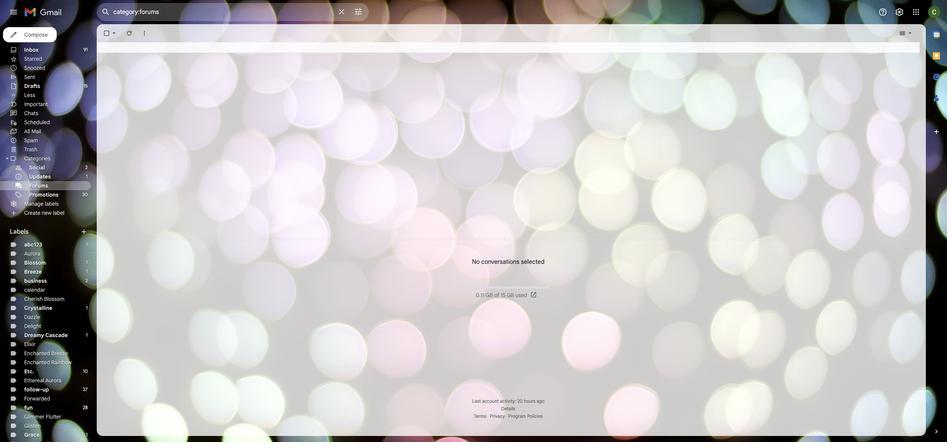 Task type: locate. For each thing, give the bounding box(es) containing it.
1 enchanted from the top
[[24, 351, 50, 357]]

0 horizontal spatial aurora
[[24, 251, 40, 258]]

blossom up crystalline
[[44, 296, 64, 303]]

0 horizontal spatial ·
[[488, 414, 489, 420]]

of
[[495, 292, 500, 299]]

2 gb from the left
[[507, 292, 514, 299]]

None checkbox
[[103, 29, 110, 37]]

· down details
[[506, 414, 507, 420]]

last account activity: 20 hours ago details terms · privacy · program policies
[[472, 399, 545, 420]]

dreamy cascade link
[[24, 332, 68, 339]]

15 down 91
[[83, 83, 88, 89]]

refresh image
[[126, 29, 133, 37]]

no
[[472, 259, 480, 266]]

starred link
[[24, 56, 42, 62]]

support image
[[879, 8, 888, 17]]

1 for abc123
[[86, 242, 88, 248]]

breeze
[[24, 269, 42, 276], [51, 351, 68, 357]]

etc. link
[[24, 369, 34, 375]]

gb left the used
[[507, 292, 514, 299]]

chats
[[24, 110, 38, 117]]

abc123 link
[[24, 242, 42, 248]]

1
[[86, 174, 88, 180], [86, 242, 88, 248], [86, 260, 88, 266], [86, 269, 88, 275], [86, 306, 88, 311], [86, 333, 88, 338], [86, 433, 88, 438]]

abc123
[[24, 242, 42, 248]]

1 horizontal spatial aurora
[[45, 378, 61, 385]]

snoozed link
[[24, 65, 45, 71]]

2 · from the left
[[506, 414, 507, 420]]

1 2 from the top
[[85, 165, 88, 171]]

tab list
[[926, 24, 948, 416]]

1 for dreamy cascade
[[86, 333, 88, 338]]

updates
[[29, 174, 51, 180]]

·
[[488, 414, 489, 420], [506, 414, 507, 420]]

breeze down blossom link
[[24, 269, 42, 276]]

dreamy
[[24, 332, 44, 339]]

hours
[[524, 399, 536, 405]]

blossom up breeze link
[[24, 260, 46, 267]]

cherish
[[24, 296, 43, 303]]

none checkbox inside no conversations selected main content
[[103, 29, 110, 37]]

manage
[[24, 201, 43, 208]]

advanced search options image
[[351, 4, 366, 19]]

None search field
[[97, 3, 369, 21]]

2
[[85, 165, 88, 171], [85, 278, 88, 284]]

2 for business
[[85, 278, 88, 284]]

rainbow
[[51, 360, 72, 366]]

0 vertical spatial enchanted
[[24, 351, 50, 357]]

clear search image
[[334, 4, 349, 19]]

enchanted up etc. link
[[24, 360, 50, 366]]

less
[[24, 92, 35, 99]]

scheduled link
[[24, 119, 50, 126]]

2 for social
[[85, 165, 88, 171]]

Search mail text field
[[113, 8, 333, 16]]

scheduled
[[24, 119, 50, 126]]

gb
[[486, 292, 493, 299], [507, 292, 514, 299]]

0 vertical spatial blossom
[[24, 260, 46, 267]]

forwarded link
[[24, 396, 50, 403]]

2 enchanted from the top
[[24, 360, 50, 366]]

0 horizontal spatial 15
[[83, 83, 88, 89]]

1 vertical spatial breeze
[[51, 351, 68, 357]]

crystalline link
[[24, 305, 52, 312]]

enchanted
[[24, 351, 50, 357], [24, 360, 50, 366]]

activity:
[[500, 399, 516, 405]]

1 1 from the top
[[86, 174, 88, 180]]

2 1 from the top
[[86, 242, 88, 248]]

create
[[24, 210, 40, 217]]

enchanted for enchanted breeze
[[24, 351, 50, 357]]

5 1 from the top
[[86, 306, 88, 311]]

0 horizontal spatial gb
[[486, 292, 493, 299]]

1 vertical spatial 15
[[501, 292, 506, 299]]

calendar link
[[24, 287, 45, 294]]

spam link
[[24, 137, 38, 144]]

2 2 from the top
[[85, 278, 88, 284]]

1 horizontal spatial ·
[[506, 414, 507, 420]]

91
[[83, 47, 88, 53]]

glimmer
[[24, 414, 44, 421]]

business
[[24, 278, 47, 285]]

calendar
[[24, 287, 45, 294]]

15 right 'of' on the bottom of the page
[[501, 292, 506, 299]]

1 horizontal spatial gb
[[507, 292, 514, 299]]

1 vertical spatial 2
[[85, 278, 88, 284]]

follow-up
[[24, 387, 49, 394]]

glimmer flutter link
[[24, 414, 61, 421]]

enchanted down elixir link on the left bottom of the page
[[24, 351, 50, 357]]

spam
[[24, 137, 38, 144]]

4 1 from the top
[[86, 269, 88, 275]]

gb left 'of' on the bottom of the page
[[486, 292, 493, 299]]

trash link
[[24, 146, 37, 153]]

selected
[[521, 259, 545, 266]]

aurora down abc123
[[24, 251, 40, 258]]

breeze up rainbow
[[51, 351, 68, 357]]

account
[[482, 399, 499, 405]]

0 vertical spatial 15
[[83, 83, 88, 89]]

1 gb from the left
[[486, 292, 493, 299]]

1 vertical spatial enchanted
[[24, 360, 50, 366]]

0 horizontal spatial breeze
[[24, 269, 42, 276]]

3 1 from the top
[[86, 260, 88, 266]]

1 horizontal spatial breeze
[[51, 351, 68, 357]]

0.11 gb of 15 gb used
[[476, 292, 527, 299]]

· right terms link
[[488, 414, 489, 420]]

1 for blossom
[[86, 260, 88, 266]]

categories link
[[24, 155, 50, 162]]

categories
[[24, 155, 50, 162]]

0 vertical spatial 2
[[85, 165, 88, 171]]

important link
[[24, 101, 48, 108]]

0 vertical spatial aurora
[[24, 251, 40, 258]]

6 1 from the top
[[86, 333, 88, 338]]

terms
[[474, 414, 487, 420]]

ethereal aurora link
[[24, 378, 61, 385]]

fun
[[24, 405, 33, 412]]

15 inside no conversations selected main content
[[501, 292, 506, 299]]

1 horizontal spatial 15
[[501, 292, 506, 299]]

last
[[472, 399, 481, 405]]

promotions link
[[29, 192, 59, 199]]

1 for updates
[[86, 174, 88, 180]]

drafts link
[[24, 83, 40, 90]]

chats link
[[24, 110, 38, 117]]

blossom
[[24, 260, 46, 267], [44, 296, 64, 303]]

7 1 from the top
[[86, 433, 88, 438]]

more image
[[141, 29, 148, 37]]

glisten
[[24, 423, 41, 430]]

forums
[[29, 183, 48, 189]]

aurora up up
[[45, 378, 61, 385]]

privacy
[[490, 414, 505, 420]]

15
[[83, 83, 88, 89], [501, 292, 506, 299]]



Task type: vqa. For each thing, say whether or not it's contained in the screenshot.
the bottom Email,
no



Task type: describe. For each thing, give the bounding box(es) containing it.
settings image
[[895, 8, 904, 17]]

gmail image
[[24, 5, 65, 20]]

fun link
[[24, 405, 33, 412]]

1 vertical spatial aurora
[[45, 378, 61, 385]]

conversations
[[482, 259, 520, 266]]

enchanted breeze
[[24, 351, 68, 357]]

27
[[83, 387, 88, 393]]

sent link
[[24, 74, 35, 81]]

10
[[83, 369, 88, 375]]

details
[[502, 406, 516, 412]]

inbox
[[24, 47, 39, 53]]

cherish blossom link
[[24, 296, 64, 303]]

label
[[53, 210, 64, 217]]

dazzle
[[24, 314, 40, 321]]

aurora link
[[24, 251, 40, 258]]

manage labels link
[[24, 201, 59, 208]]

all mail link
[[24, 128, 41, 135]]

1 for crystalline
[[86, 306, 88, 311]]

compose button
[[3, 27, 57, 42]]

20
[[518, 399, 523, 405]]

less button
[[0, 91, 91, 100]]

important
[[24, 101, 48, 108]]

follow-
[[24, 387, 42, 394]]

dreamy cascade
[[24, 332, 68, 339]]

forums link
[[29, 183, 48, 189]]

no conversations selected main content
[[97, 24, 926, 437]]

grace link
[[24, 432, 40, 439]]

enchanted for enchanted rainbow
[[24, 360, 50, 366]]

0.11
[[476, 292, 485, 299]]

updates link
[[29, 174, 51, 180]]

trash
[[24, 146, 37, 153]]

ethereal
[[24, 378, 44, 385]]

social
[[29, 164, 45, 171]]

ethereal aurora
[[24, 378, 61, 385]]

cascade
[[45, 332, 68, 339]]

inbox link
[[24, 47, 39, 53]]

enchanted rainbow
[[24, 360, 72, 366]]

labels
[[45, 201, 59, 208]]

enchanted breeze link
[[24, 351, 68, 357]]

1 for grace
[[86, 433, 88, 438]]

blossom link
[[24, 260, 46, 267]]

ago
[[537, 399, 545, 405]]

promotions
[[29, 192, 59, 199]]

policies
[[527, 414, 543, 420]]

business link
[[24, 278, 47, 285]]

elixir
[[24, 341, 36, 348]]

follow-up link
[[24, 387, 49, 394]]

1 for breeze
[[86, 269, 88, 275]]

delight link
[[24, 323, 41, 330]]

sent
[[24, 74, 35, 81]]

28
[[83, 405, 88, 411]]

no conversations selected
[[472, 259, 545, 266]]

glimmer flutter
[[24, 414, 61, 421]]

follow link to manage storage image
[[531, 292, 538, 299]]

enchanted rainbow link
[[24, 360, 72, 366]]

all
[[24, 128, 30, 135]]

15 inside labels navigation
[[83, 83, 88, 89]]

used
[[516, 292, 527, 299]]

elixir link
[[24, 341, 36, 348]]

forwarded
[[24, 396, 50, 403]]

up
[[42, 387, 49, 394]]

30
[[82, 192, 88, 198]]

grace
[[24, 432, 40, 439]]

mail
[[31, 128, 41, 135]]

cherish blossom
[[24, 296, 64, 303]]

starred
[[24, 56, 42, 62]]

main menu image
[[9, 8, 18, 17]]

toggle split pane mode image
[[899, 29, 907, 37]]

0 vertical spatial breeze
[[24, 269, 42, 276]]

details link
[[502, 406, 516, 412]]

1 vertical spatial blossom
[[44, 296, 64, 303]]

snoozed
[[24, 65, 45, 71]]

labels
[[10, 228, 29, 236]]

search mail image
[[99, 5, 113, 19]]

program policies link
[[509, 414, 543, 420]]

manage labels create new label
[[24, 201, 64, 217]]

all mail
[[24, 128, 41, 135]]

breeze link
[[24, 269, 42, 276]]

crystalline
[[24, 305, 52, 312]]

drafts
[[24, 83, 40, 90]]

labels navigation
[[0, 24, 97, 443]]

glisten link
[[24, 423, 41, 430]]

social link
[[29, 164, 45, 171]]

1 · from the left
[[488, 414, 489, 420]]

new
[[42, 210, 52, 217]]

program
[[509, 414, 526, 420]]

labels heading
[[10, 228, 80, 236]]

privacy link
[[490, 414, 505, 420]]

flutter
[[46, 414, 61, 421]]

terms link
[[474, 414, 487, 420]]

delight
[[24, 323, 41, 330]]



